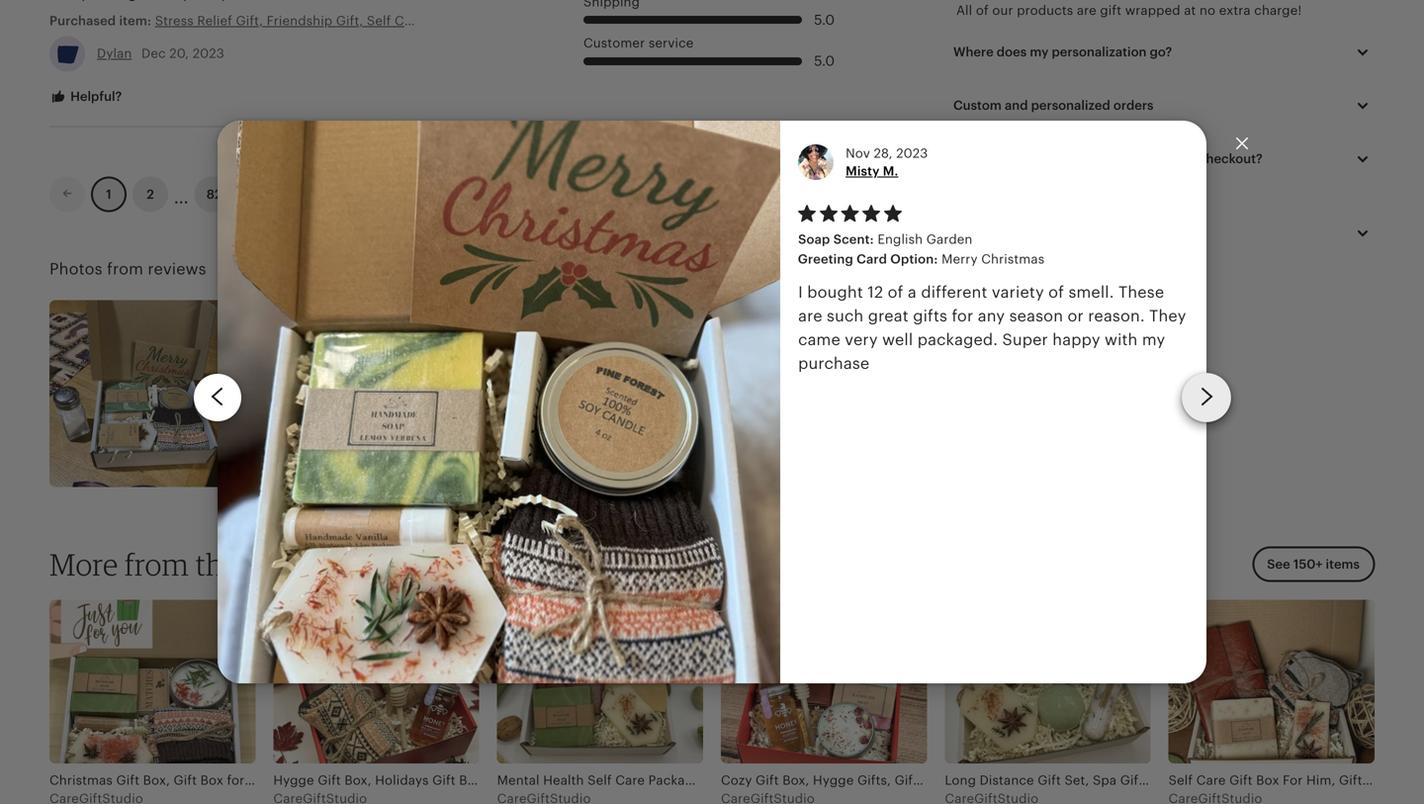 Task type: vqa. For each thing, say whether or not it's contained in the screenshot.
Featured
no



Task type: locate. For each thing, give the bounding box(es) containing it.
option:
[[891, 252, 938, 266]]

are
[[1077, 3, 1097, 18], [798, 307, 823, 325]]

0 horizontal spatial are
[[798, 307, 823, 325]]

from right photos
[[107, 260, 143, 278]]

item:
[[119, 13, 151, 28]]

such
[[827, 307, 864, 325]]

hygge gift box, holidays gift box for friend, christmas gift basket, self care gift set, gift box for her, cozy gift box, cozy care package image
[[273, 600, 479, 764]]

i bought 12 of a different variety of smell.  these are such great gifts for any season or reason. they came very well packaged. super happy with my purchase
[[798, 283, 1187, 372]]

christmas
[[982, 252, 1045, 266]]

soap
[[798, 232, 830, 247]]

purchased item:
[[49, 13, 155, 28]]

2023 for nov 28, 2023 misty m.
[[897, 146, 928, 161]]

5.0
[[814, 12, 835, 28], [814, 53, 835, 69]]

gift
[[1100, 3, 1122, 18]]

misty
[[846, 164, 880, 179]]

reason.
[[1089, 307, 1145, 325]]

are left gift
[[1077, 3, 1097, 18]]

shop
[[252, 546, 317, 583]]

…
[[174, 179, 189, 209]]

of left a
[[888, 283, 904, 301]]

came
[[798, 331, 841, 349]]

long distance gift set, spa gift box, best friend gift box, soul sister gift for friend, self care kit, birthday gift basket, thank you gift image
[[945, 600, 1151, 764]]

english
[[878, 232, 923, 247]]

for
[[952, 307, 974, 325]]

1 vertical spatial are
[[798, 307, 823, 325]]

1 5.0 from the top
[[814, 12, 835, 28]]

2023 inside nov 28, 2023 misty m.
[[897, 146, 928, 161]]

1 horizontal spatial are
[[1077, 3, 1097, 18]]

great
[[868, 307, 909, 325]]

from left this
[[125, 546, 189, 583]]

this
[[195, 546, 245, 583]]

1 horizontal spatial 2023
[[897, 146, 928, 161]]

0 vertical spatial 5.0
[[814, 12, 835, 28]]

cozy gift box, hygge gifts, gift set for women, gift basket for mom, cozy care package, mothers day gift from daughter, self care kit image
[[721, 600, 927, 764]]

or
[[1068, 307, 1084, 325]]

products
[[1017, 3, 1074, 18]]

1 vertical spatial 2023
[[897, 146, 928, 161]]

charge!
[[1255, 3, 1302, 18]]

purchase
[[798, 355, 870, 372]]

0 vertical spatial from
[[107, 260, 143, 278]]

of right all
[[976, 3, 989, 18]]

more
[[49, 546, 118, 583]]

customer service
[[584, 36, 694, 51]]

very
[[845, 331, 878, 349]]

of up season
[[1049, 283, 1065, 301]]

20,
[[169, 46, 189, 61]]

packaged.
[[918, 331, 998, 349]]

2023
[[193, 46, 224, 61], [897, 146, 928, 161]]

are inside i bought 12 of a different variety of smell.  these are such great gifts for any season or reason. they came very well packaged. super happy with my purchase
[[798, 307, 823, 325]]

soap scent: english garden greeting card option: merry christmas
[[798, 232, 1045, 266]]

super
[[1003, 331, 1049, 349]]

happy
[[1053, 331, 1101, 349]]

m.
[[883, 164, 899, 179]]

i
[[798, 283, 803, 301]]

2
[[147, 187, 154, 202]]

1 vertical spatial from
[[125, 546, 189, 583]]

1 vertical spatial 5.0
[[814, 53, 835, 69]]

different
[[921, 283, 988, 301]]

nov
[[846, 146, 871, 161]]

12
[[868, 283, 884, 301]]

dec 20, 2023
[[138, 46, 224, 61]]

smell.
[[1069, 283, 1115, 301]]

these
[[1119, 283, 1165, 301]]

no
[[1200, 3, 1216, 18]]

from
[[107, 260, 143, 278], [125, 546, 189, 583]]

0 vertical spatial 2023
[[193, 46, 224, 61]]

2023 right 20, on the left top of page
[[193, 46, 224, 61]]

of
[[976, 3, 989, 18], [888, 283, 904, 301], [1049, 283, 1065, 301]]

0 horizontal spatial 2023
[[193, 46, 224, 61]]

0 vertical spatial are
[[1077, 3, 1097, 18]]

2023 up m.
[[897, 146, 928, 161]]

gifts
[[913, 307, 948, 325]]

reviews
[[148, 260, 206, 278]]

with
[[1105, 331, 1138, 349]]

follow button
[[329, 547, 422, 582]]

photos
[[49, 260, 103, 278]]

are up 'came'
[[798, 307, 823, 325]]



Task type: describe. For each thing, give the bounding box(es) containing it.
2 5.0 from the top
[[814, 53, 835, 69]]

photos from reviews dialog
[[0, 0, 1425, 804]]

follow
[[367, 557, 408, 572]]

all of our products are gift wrapped at no extra charge!
[[957, 3, 1302, 18]]

2 link
[[133, 176, 168, 212]]

822
[[207, 187, 230, 202]]

2 horizontal spatial of
[[1049, 283, 1065, 301]]

at
[[1184, 3, 1197, 18]]

christmas gift box, gift box for sister, coworker gift box, self care gift set, christmas basket, gift box for her, hygge gift box, gift set image
[[49, 600, 256, 764]]

garden
[[927, 232, 973, 247]]

misty m. link
[[846, 164, 899, 179]]

28,
[[874, 146, 893, 161]]

1 horizontal spatial of
[[976, 3, 989, 18]]

from for reviews
[[107, 260, 143, 278]]

they
[[1150, 307, 1187, 325]]

bought
[[808, 283, 864, 301]]

merry
[[942, 252, 978, 266]]

variety
[[992, 283, 1045, 301]]

1
[[106, 187, 112, 202]]

scent:
[[834, 232, 874, 247]]

extra
[[1220, 3, 1251, 18]]

mental health self care package for her, stress relief gift, self care box for women, care package for her, send a gift, friendship gift box image
[[497, 600, 703, 764]]

dec
[[141, 46, 166, 61]]

my
[[1143, 331, 1166, 349]]

purchased
[[49, 13, 116, 28]]

822 link
[[195, 176, 241, 212]]

from for this
[[125, 546, 189, 583]]

1 link
[[91, 176, 127, 212]]

season
[[1010, 307, 1064, 325]]

wrapped
[[1126, 3, 1181, 18]]

nov 28, 2023 misty m.
[[846, 146, 928, 179]]

greeting
[[798, 252, 854, 266]]

photos from reviews
[[49, 260, 206, 278]]

well
[[883, 331, 913, 349]]

0 horizontal spatial of
[[888, 283, 904, 301]]

2023 for dec 20, 2023
[[193, 46, 224, 61]]

a
[[908, 283, 917, 301]]

service
[[649, 36, 694, 51]]

our
[[993, 3, 1014, 18]]

all
[[957, 3, 973, 18]]

more from this shop
[[49, 546, 317, 583]]

self care gift box for him, gift box for father, men gift box, care gift box for men, personalized gift for him, hygge gift box image
[[1169, 600, 1375, 764]]

card
[[857, 252, 887, 266]]

any
[[978, 307, 1005, 325]]

customer
[[584, 36, 645, 51]]



